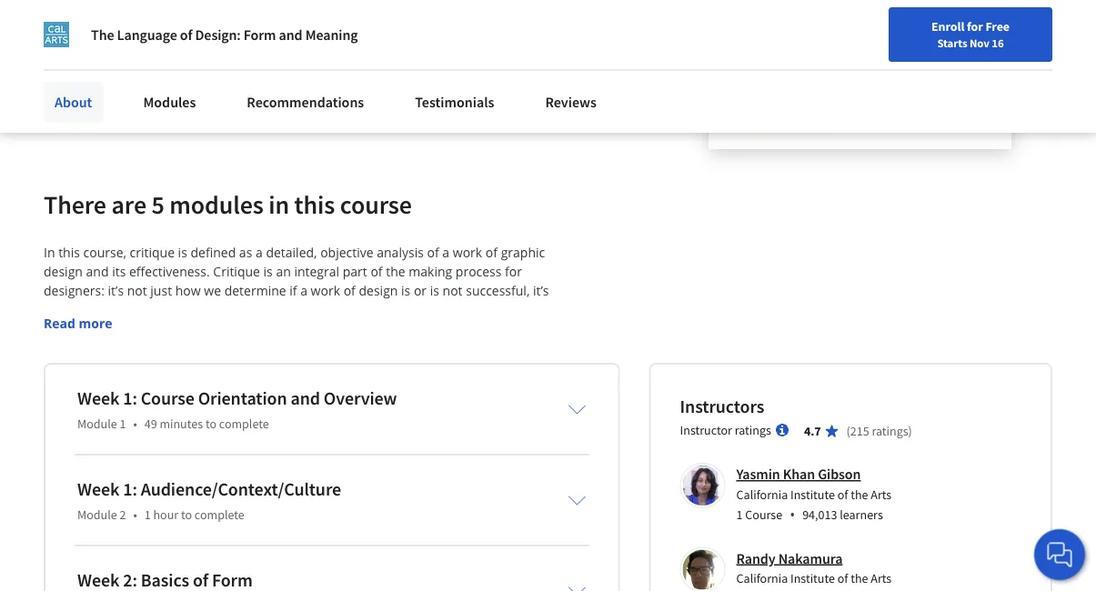 Task type: describe. For each thing, give the bounding box(es) containing it.
learners
[[840, 506, 883, 523]]

its
[[112, 263, 126, 280]]

nakamura
[[778, 550, 843, 568]]

graphic
[[501, 244, 545, 261]]

making
[[409, 263, 452, 280]]

process
[[456, 263, 502, 280]]

cv
[[407, 54, 423, 72]]

(
[[847, 423, 850, 440]]

week 1: audience/context/culture module 2 • 1 hour to complete
[[77, 478, 341, 523]]

read
[[44, 315, 75, 332]]

course,
[[83, 244, 126, 261]]

designers:
[[44, 282, 105, 299]]

linkedin
[[238, 54, 290, 72]]

move
[[93, 301, 126, 319]]

can
[[527, 301, 548, 319]]

16
[[992, 35, 1004, 50]]

or inside the "in this course, critique is defined as a detailed, objective analysis of a work of graphic design and its effectiveness. critique is an integral part of the making process for designers: it's not just how we determine if a work of design is or is not successful, it's how we move our work forward. critique is also where other voices and opinions can be brought into the design process."
[[414, 282, 427, 299]]

instructor
[[680, 422, 732, 439]]

in inside add this credential to your linkedin profile, resume, or cv share it on social media and in your performance review
[[248, 76, 260, 94]]

1: for course
[[123, 387, 137, 410]]

course
[[340, 189, 412, 221]]

yasmin khan gibson image
[[683, 466, 723, 506]]

defined
[[191, 244, 236, 261]]

1 vertical spatial how
[[44, 301, 69, 319]]

form
[[244, 25, 276, 44]]

and inside week 1: course orientation and overview module 1 • 49 minutes to complete
[[291, 387, 320, 410]]

module inside the "week 1: audience/context/culture module 2 • 1 hour to complete"
[[77, 507, 117, 523]]

there are 5 modules in this course
[[44, 189, 412, 221]]

read more button
[[44, 314, 112, 333]]

nov
[[970, 35, 990, 50]]

1 not from the left
[[127, 282, 147, 299]]

to inside week 1: course orientation and overview module 1 • 49 minutes to complete
[[205, 416, 217, 432]]

hour
[[153, 507, 178, 523]]

and down course,
[[86, 263, 109, 280]]

this for analysis
[[58, 244, 80, 261]]

as
[[239, 244, 252, 261]]

language
[[117, 25, 177, 44]]

1 inside yasmin khan gibson california institute of the arts 1 course • 94,013 learners
[[736, 506, 743, 523]]

minutes
[[160, 416, 203, 432]]

of left design:
[[180, 25, 192, 44]]

course inside week 1: course orientation and overview module 1 • 49 minutes to complete
[[141, 387, 194, 410]]

1 horizontal spatial in
[[269, 189, 289, 221]]

are
[[111, 189, 146, 221]]

modules link
[[132, 82, 207, 122]]

week for week 1: audience/context/culture
[[77, 478, 119, 501]]

• inside week 1: course orientation and overview module 1 • 49 minutes to complete
[[133, 416, 137, 432]]

1 it's from the left
[[108, 282, 124, 299]]

is down making
[[430, 282, 439, 299]]

about link
[[44, 82, 103, 122]]

of inside randy nakamura california institute of the arts
[[838, 571, 848, 587]]

of up making
[[427, 244, 439, 261]]

to inside the "week 1: audience/context/culture module 2 • 1 hour to complete"
[[181, 507, 192, 523]]

or inside add this credential to your linkedin profile, resume, or cv share it on social media and in your performance review
[[391, 54, 404, 72]]

if
[[290, 282, 297, 299]]

show notifications image
[[917, 23, 939, 45]]

read more
[[44, 315, 112, 332]]

part
[[343, 263, 367, 280]]

social
[[143, 76, 178, 94]]

( 215 ratings )
[[847, 423, 912, 440]]

• inside yasmin khan gibson california institute of the arts 1 course • 94,013 learners
[[790, 505, 795, 524]]

randy nakamura california institute of the arts
[[736, 550, 892, 587]]

resume,
[[339, 54, 388, 72]]

objective
[[320, 244, 374, 261]]

more
[[79, 315, 112, 332]]

to inside add this credential to your linkedin profile, resume, or cv share it on social media and in your performance review
[[191, 54, 204, 72]]

1 horizontal spatial design
[[162, 320, 201, 338]]

arts inside randy nakamura california institute of the arts
[[871, 571, 892, 587]]

add this credential to your linkedin profile, resume, or cv share it on social media and in your performance review
[[75, 54, 423, 94]]

this for share
[[102, 54, 124, 72]]

2 not from the left
[[443, 282, 463, 299]]

institute inside randy nakamura california institute of the arts
[[791, 571, 835, 587]]

california inside randy nakamura california institute of the arts
[[736, 571, 788, 587]]

testimonials
[[415, 93, 494, 111]]

1 vertical spatial we
[[72, 301, 89, 319]]

gibson
[[818, 466, 861, 484]]

enroll
[[932, 18, 965, 35]]

california institute of the arts image
[[44, 22, 69, 47]]

starts
[[937, 35, 967, 50]]

2
[[120, 507, 126, 523]]

analysis
[[377, 244, 424, 261]]

about
[[55, 93, 92, 111]]

and inside add this credential to your linkedin profile, resume, or cv share it on social media and in your performance review
[[222, 76, 246, 94]]

• inside the "week 1: audience/context/culture module 2 • 1 hour to complete"
[[133, 507, 137, 523]]

4.7
[[804, 423, 821, 440]]

effectiveness.
[[129, 263, 210, 280]]

california inside yasmin khan gibson california institute of the arts 1 course • 94,013 learners
[[736, 486, 788, 503]]

is down the 'if'
[[290, 301, 299, 319]]

opinions
[[472, 301, 523, 319]]

complete inside the "week 1: audience/context/culture module 2 • 1 hour to complete"
[[195, 507, 244, 523]]

critique
[[130, 244, 175, 261]]

reviews link
[[534, 82, 608, 122]]

chat with us image
[[1045, 540, 1074, 569]]

recommendations link
[[236, 82, 375, 122]]

the
[[91, 25, 114, 44]]

and right voices
[[446, 301, 469, 319]]

1 inside week 1: course orientation and overview module 1 • 49 minutes to complete
[[120, 416, 126, 432]]

reviews
[[545, 93, 597, 111]]

1 horizontal spatial we
[[204, 282, 221, 299]]

the inside randy nakamura california institute of the arts
[[851, 571, 868, 587]]

it
[[113, 76, 121, 94]]

share
[[75, 76, 110, 94]]

profile,
[[293, 54, 336, 72]]

week for week 1: course orientation and overview
[[77, 387, 119, 410]]

testimonials link
[[404, 82, 505, 122]]

complete inside week 1: course orientation and overview module 1 • 49 minutes to complete
[[219, 416, 269, 432]]

module inside week 1: course orientation and overview module 1 • 49 minutes to complete
[[77, 416, 117, 432]]

integral
[[294, 263, 339, 280]]

5
[[151, 189, 164, 221]]

of up the where
[[344, 282, 356, 299]]

yasmin khan gibson link
[[736, 466, 861, 484]]

orientation
[[198, 387, 287, 410]]

49
[[144, 416, 157, 432]]

a up making
[[442, 244, 450, 261]]

khan
[[783, 466, 815, 484]]

free
[[986, 18, 1010, 35]]

voices
[[406, 301, 443, 319]]

1 vertical spatial this
[[294, 189, 335, 221]]

instructor ratings
[[680, 422, 771, 439]]

the down analysis
[[386, 263, 405, 280]]

)
[[908, 423, 912, 440]]

coursera career certificate image
[[709, 0, 1012, 149]]

1 inside the "week 1: audience/context/culture module 2 • 1 hour to complete"
[[144, 507, 151, 523]]

where
[[330, 301, 367, 319]]



Task type: vqa. For each thing, say whether or not it's contained in the screenshot.
Teaching Online's Teaching
no



Task type: locate. For each thing, give the bounding box(es) containing it.
• left 94,013 at bottom right
[[790, 505, 795, 524]]

it's down its on the top of the page
[[108, 282, 124, 299]]

and left overview
[[291, 387, 320, 410]]

complete down orientation at the bottom left of page
[[219, 416, 269, 432]]

on
[[124, 76, 140, 94]]

critique down determine
[[240, 301, 287, 319]]

0 horizontal spatial course
[[141, 387, 194, 410]]

0 horizontal spatial design
[[44, 263, 83, 280]]

not down making
[[443, 282, 463, 299]]

arts inside yasmin khan gibson california institute of the arts 1 course • 94,013 learners
[[871, 486, 892, 503]]

2 horizontal spatial work
[[453, 244, 482, 261]]

design
[[44, 263, 83, 280], [359, 282, 398, 299], [162, 320, 201, 338]]

other
[[371, 301, 403, 319]]

certificate
[[222, 5, 331, 37]]

0 horizontal spatial we
[[72, 301, 89, 319]]

add
[[75, 54, 99, 72]]

california down randy
[[736, 571, 788, 587]]

0 vertical spatial design
[[44, 263, 83, 280]]

1 1: from the top
[[123, 387, 137, 410]]

1 california from the top
[[736, 486, 788, 503]]

2 california from the top
[[736, 571, 788, 587]]

coursera image
[[15, 15, 130, 44]]

1 vertical spatial week
[[77, 478, 119, 501]]

2 module from the top
[[77, 507, 117, 523]]

a
[[130, 5, 143, 37], [256, 244, 263, 261], [442, 244, 450, 261], [300, 282, 307, 299]]

1 horizontal spatial course
[[745, 506, 782, 523]]

how down 'effectiveness.'
[[175, 282, 201, 299]]

into
[[113, 320, 136, 338]]

meaning
[[305, 25, 358, 44]]

determine
[[224, 282, 286, 299]]

2 arts from the top
[[871, 571, 892, 587]]

0 vertical spatial we
[[204, 282, 221, 299]]

an
[[276, 263, 291, 280]]

0 horizontal spatial work
[[153, 301, 183, 319]]

1 vertical spatial complete
[[195, 507, 244, 523]]

•
[[133, 416, 137, 432], [790, 505, 795, 524], [133, 507, 137, 523]]

this up it
[[102, 54, 124, 72]]

None search field
[[245, 11, 399, 48]]

1:
[[123, 387, 137, 410], [123, 478, 137, 501]]

0 horizontal spatial how
[[44, 301, 69, 319]]

0 horizontal spatial in
[[248, 76, 260, 94]]

a right the
[[130, 5, 143, 37]]

in this course, critique is defined as a detailed, objective analysis of a work of graphic design and its effectiveness. critique is an integral part of the making process for designers: it's not just how we determine if a work of design is or is not successful, it's how we move our work forward. critique is also where other voices and opinions can be brought into the design process.
[[44, 244, 552, 338]]

0 vertical spatial 1:
[[123, 387, 137, 410]]

forward.
[[186, 301, 237, 319]]

the inside yasmin khan gibson california institute of the arts 1 course • 94,013 learners
[[851, 486, 868, 503]]

our
[[129, 301, 150, 319]]

1 vertical spatial california
[[736, 571, 788, 587]]

of inside yasmin khan gibson california institute of the arts 1 course • 94,013 learners
[[838, 486, 848, 503]]

0 vertical spatial in
[[248, 76, 260, 94]]

complete down audience/context/culture
[[195, 507, 244, 523]]

california down yasmin
[[736, 486, 788, 503]]

of up process
[[486, 244, 498, 261]]

0 vertical spatial course
[[141, 387, 194, 410]]

1 horizontal spatial or
[[414, 282, 427, 299]]

0 horizontal spatial or
[[391, 54, 404, 72]]

week
[[77, 387, 119, 410], [77, 478, 119, 501]]

institute
[[791, 486, 835, 503], [791, 571, 835, 587]]

it's up can at the left bottom of the page
[[533, 282, 549, 299]]

1 horizontal spatial work
[[311, 282, 340, 299]]

we up forward.
[[204, 282, 221, 299]]

is left an
[[263, 263, 273, 280]]

earn a career certificate
[[75, 5, 331, 37]]

week inside the "week 1: audience/context/culture module 2 • 1 hour to complete"
[[77, 478, 119, 501]]

1 horizontal spatial for
[[967, 18, 983, 35]]

course up the minutes
[[141, 387, 194, 410]]

0 horizontal spatial 1
[[120, 416, 126, 432]]

1 horizontal spatial ratings
[[872, 423, 908, 440]]

it's
[[108, 282, 124, 299], [533, 282, 549, 299]]

week 1: course orientation and overview module 1 • 49 minutes to complete
[[77, 387, 397, 432]]

detailed,
[[266, 244, 317, 261]]

0 vertical spatial arts
[[871, 486, 892, 503]]

1 vertical spatial your
[[263, 76, 291, 94]]

the language of design: form and meaning
[[91, 25, 358, 44]]

1 horizontal spatial how
[[175, 282, 201, 299]]

not up our
[[127, 282, 147, 299]]

and
[[279, 25, 303, 44], [222, 76, 246, 94], [86, 263, 109, 280], [446, 301, 469, 319], [291, 387, 320, 410]]

randy nakamura image
[[683, 550, 723, 590]]

modules
[[143, 93, 196, 111]]

215
[[850, 423, 869, 440]]

or
[[391, 54, 404, 72], [414, 282, 427, 299]]

course inside yasmin khan gibson california institute of the arts 1 course • 94,013 learners
[[745, 506, 782, 523]]

week inside week 1: course orientation and overview module 1 • 49 minutes to complete
[[77, 387, 119, 410]]

a right "as"
[[256, 244, 263, 261]]

successful,
[[466, 282, 530, 299]]

1 horizontal spatial your
[[263, 76, 291, 94]]

this up detailed,
[[294, 189, 335, 221]]

of down gibson
[[838, 486, 848, 503]]

0 vertical spatial or
[[391, 54, 404, 72]]

not
[[127, 282, 147, 299], [443, 282, 463, 299]]

1 module from the top
[[77, 416, 117, 432]]

ratings
[[735, 422, 771, 439], [872, 423, 908, 440]]

1: inside the "week 1: audience/context/culture module 2 • 1 hour to complete"
[[123, 478, 137, 501]]

2 week from the top
[[77, 478, 119, 501]]

1 vertical spatial to
[[205, 416, 217, 432]]

institute inside yasmin khan gibson california institute of the arts 1 course • 94,013 learners
[[791, 486, 835, 503]]

your down design:
[[207, 54, 235, 72]]

ratings down instructors
[[735, 422, 771, 439]]

• right 2
[[133, 507, 137, 523]]

be
[[44, 320, 59, 338]]

1 institute from the top
[[791, 486, 835, 503]]

0 horizontal spatial this
[[58, 244, 80, 261]]

in up detailed,
[[269, 189, 289, 221]]

course down yasmin
[[745, 506, 782, 523]]

review
[[375, 76, 415, 94]]

for inside the "in this course, critique is defined as a detailed, objective analysis of a work of graphic design and its effectiveness. critique is an integral part of the making process for designers: it's not just how we determine if a work of design is or is not successful, it's how we move our work forward. critique is also where other voices and opinions can be brought into the design process."
[[505, 263, 522, 280]]

module
[[77, 416, 117, 432], [77, 507, 117, 523]]

complete
[[219, 416, 269, 432], [195, 507, 244, 523]]

arts up learners
[[871, 486, 892, 503]]

career
[[148, 5, 217, 37]]

to right 'hour'
[[181, 507, 192, 523]]

your down linkedin
[[263, 76, 291, 94]]

1 vertical spatial design
[[359, 282, 398, 299]]

the up learners
[[851, 486, 868, 503]]

design:
[[195, 25, 241, 44]]

2 it's from the left
[[533, 282, 549, 299]]

a right the 'if'
[[300, 282, 307, 299]]

1 vertical spatial 1:
[[123, 478, 137, 501]]

to up media
[[191, 54, 204, 72]]

and right media
[[222, 76, 246, 94]]

0 horizontal spatial for
[[505, 263, 522, 280]]

california
[[736, 486, 788, 503], [736, 571, 788, 587]]

ratings right 215 on the right of the page
[[872, 423, 908, 440]]

1 vertical spatial work
[[311, 282, 340, 299]]

the
[[386, 263, 405, 280], [140, 320, 159, 338], [851, 486, 868, 503], [851, 571, 868, 587]]

in
[[44, 244, 55, 261]]

also
[[303, 301, 327, 319]]

1 vertical spatial or
[[414, 282, 427, 299]]

menu item
[[781, 18, 898, 77]]

we up brought
[[72, 301, 89, 319]]

critique down "as"
[[213, 263, 260, 280]]

1 vertical spatial for
[[505, 263, 522, 280]]

0 vertical spatial to
[[191, 54, 204, 72]]

1: up 2
[[123, 478, 137, 501]]

0 horizontal spatial it's
[[108, 282, 124, 299]]

there
[[44, 189, 106, 221]]

media
[[181, 76, 219, 94]]

performance
[[293, 76, 372, 94]]

2 vertical spatial work
[[153, 301, 183, 319]]

or up voices
[[414, 282, 427, 299]]

we
[[204, 282, 221, 299], [72, 301, 89, 319]]

work down integral
[[311, 282, 340, 299]]

modules
[[169, 189, 264, 221]]

0 vertical spatial institute
[[791, 486, 835, 503]]

1 horizontal spatial 1
[[144, 507, 151, 523]]

instructors
[[680, 395, 764, 418]]

earn
[[75, 5, 125, 37]]

your
[[207, 54, 235, 72], [263, 76, 291, 94]]

or left cv
[[391, 54, 404, 72]]

1 left 49
[[120, 416, 126, 432]]

0 horizontal spatial your
[[207, 54, 235, 72]]

of
[[180, 25, 192, 44], [427, 244, 439, 261], [486, 244, 498, 261], [371, 263, 383, 280], [344, 282, 356, 299], [838, 486, 848, 503], [838, 571, 848, 587]]

2 institute from the top
[[791, 571, 835, 587]]

institute up 94,013 at bottom right
[[791, 486, 835, 503]]

1 vertical spatial institute
[[791, 571, 835, 587]]

work down the 'just'
[[153, 301, 183, 319]]

credential
[[127, 54, 189, 72]]

to
[[191, 54, 204, 72], [205, 416, 217, 432], [181, 507, 192, 523]]

is up voices
[[401, 282, 411, 299]]

1: inside week 1: course orientation and overview module 1 • 49 minutes to complete
[[123, 387, 137, 410]]

randy
[[736, 550, 776, 568]]

0 vertical spatial how
[[175, 282, 201, 299]]

1 vertical spatial module
[[77, 507, 117, 523]]

module left 2
[[77, 507, 117, 523]]

for inside enroll for free starts nov 16
[[967, 18, 983, 35]]

0 vertical spatial for
[[967, 18, 983, 35]]

2 horizontal spatial this
[[294, 189, 335, 221]]

module left 49
[[77, 416, 117, 432]]

0 vertical spatial your
[[207, 54, 235, 72]]

1 vertical spatial course
[[745, 506, 782, 523]]

this right in
[[58, 244, 80, 261]]

of right part
[[371, 263, 383, 280]]

randy nakamura link
[[736, 550, 843, 568]]

enroll for free starts nov 16
[[932, 18, 1010, 50]]

2 1: from the top
[[123, 478, 137, 501]]

1 vertical spatial in
[[269, 189, 289, 221]]

this inside add this credential to your linkedin profile, resume, or cv share it on social media and in your performance review
[[102, 54, 124, 72]]

to right the minutes
[[205, 416, 217, 432]]

1
[[120, 416, 126, 432], [736, 506, 743, 523], [144, 507, 151, 523]]

is
[[178, 244, 187, 261], [263, 263, 273, 280], [401, 282, 411, 299], [430, 282, 439, 299], [290, 301, 299, 319]]

this inside the "in this course, critique is defined as a detailed, objective analysis of a work of graphic design and its effectiveness. critique is an integral part of the making process for designers: it's not just how we determine if a work of design is or is not successful, it's how we move our work forward. critique is also where other voices and opinions can be brought into the design process."
[[58, 244, 80, 261]]

work
[[453, 244, 482, 261], [311, 282, 340, 299], [153, 301, 183, 319]]

the down learners
[[851, 571, 868, 587]]

2 horizontal spatial 1
[[736, 506, 743, 523]]

1: for audience/context/culture
[[123, 478, 137, 501]]

arts down learners
[[871, 571, 892, 587]]

2 horizontal spatial design
[[359, 282, 398, 299]]

0 vertical spatial california
[[736, 486, 788, 503]]

0 vertical spatial week
[[77, 387, 119, 410]]

0 vertical spatial work
[[453, 244, 482, 261]]

0 horizontal spatial not
[[127, 282, 147, 299]]

is up 'effectiveness.'
[[178, 244, 187, 261]]

0 vertical spatial module
[[77, 416, 117, 432]]

recommendations
[[247, 93, 364, 111]]

design up other
[[359, 282, 398, 299]]

1 horizontal spatial it's
[[533, 282, 549, 299]]

the down our
[[140, 320, 159, 338]]

1 left 'hour'
[[144, 507, 151, 523]]

0 vertical spatial this
[[102, 54, 124, 72]]

1 vertical spatial arts
[[871, 571, 892, 587]]

arts
[[871, 486, 892, 503], [871, 571, 892, 587]]

just
[[150, 282, 172, 299]]

2 vertical spatial design
[[162, 320, 201, 338]]

design down forward.
[[162, 320, 201, 338]]

1 horizontal spatial this
[[102, 54, 124, 72]]

design up designers:
[[44, 263, 83, 280]]

1: down "into"
[[123, 387, 137, 410]]

0 horizontal spatial ratings
[[735, 422, 771, 439]]

1 vertical spatial critique
[[240, 301, 287, 319]]

how up be
[[44, 301, 69, 319]]

0 vertical spatial complete
[[219, 416, 269, 432]]

in down linkedin
[[248, 76, 260, 94]]

2 vertical spatial to
[[181, 507, 192, 523]]

1 arts from the top
[[871, 486, 892, 503]]

for
[[967, 18, 983, 35], [505, 263, 522, 280]]

1 horizontal spatial not
[[443, 282, 463, 299]]

• left 49
[[133, 416, 137, 432]]

work up process
[[453, 244, 482, 261]]

2 vertical spatial this
[[58, 244, 80, 261]]

this
[[102, 54, 124, 72], [294, 189, 335, 221], [58, 244, 80, 261]]

in
[[248, 76, 260, 94], [269, 189, 289, 221]]

1 down yasmin
[[736, 506, 743, 523]]

overview
[[324, 387, 397, 410]]

brought
[[62, 320, 110, 338]]

1 week from the top
[[77, 387, 119, 410]]

yasmin khan gibson california institute of the arts 1 course • 94,013 learners
[[736, 466, 892, 524]]

and right form
[[279, 25, 303, 44]]

institute down 'nakamura'
[[791, 571, 835, 587]]

for down graphic
[[505, 263, 522, 280]]

of down 'nakamura'
[[838, 571, 848, 587]]

for up the nov
[[967, 18, 983, 35]]

0 vertical spatial critique
[[213, 263, 260, 280]]



